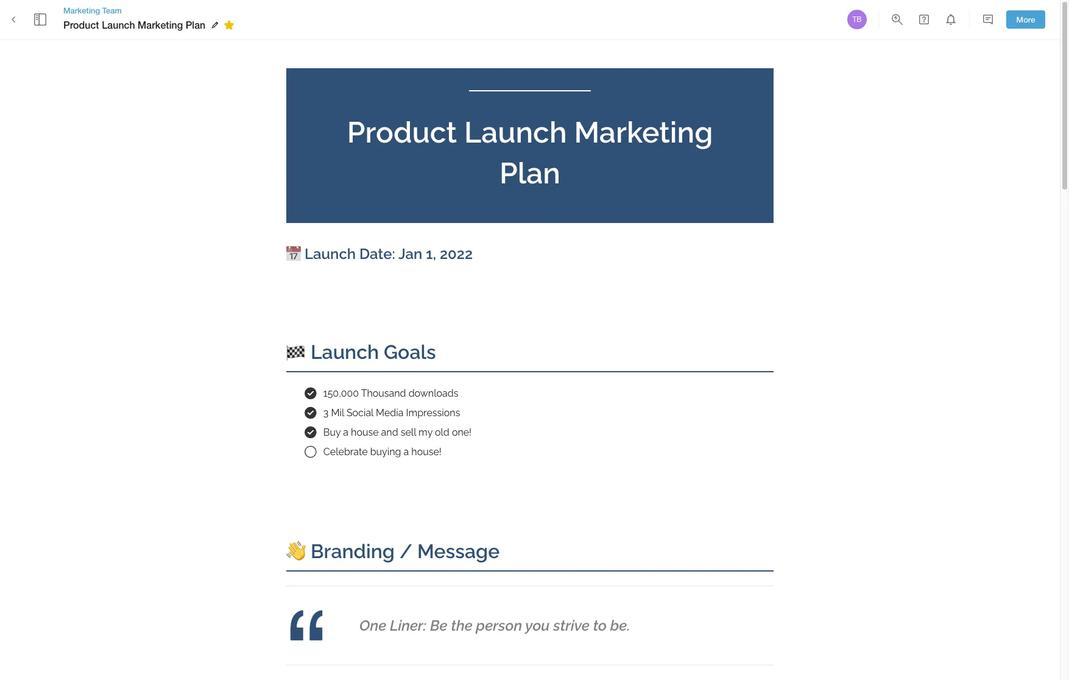 Task type: vqa. For each thing, say whether or not it's contained in the screenshot.
table of contents icon
no



Task type: locate. For each thing, give the bounding box(es) containing it.
a right the "buy"
[[343, 427, 349, 438]]

branding
[[311, 540, 395, 563]]

celebrate
[[324, 446, 368, 458]]

house
[[351, 427, 379, 438]]

👋
[[286, 540, 306, 563]]

0 vertical spatial a
[[343, 427, 349, 438]]

a down "sell" on the bottom of the page
[[404, 446, 409, 458]]

product
[[63, 19, 99, 30], [347, 115, 457, 149]]

1 vertical spatial product launch marketing plan
[[347, 115, 721, 190]]

1 horizontal spatial plan
[[500, 156, 561, 190]]

0 vertical spatial product
[[63, 19, 99, 30]]

house!
[[412, 446, 442, 458]]

message
[[418, 540, 500, 563]]

marketing
[[63, 5, 100, 15], [138, 19, 183, 30], [574, 115, 713, 149]]

1 horizontal spatial product
[[347, 115, 457, 149]]

1 horizontal spatial product launch marketing plan
[[347, 115, 721, 190]]

a
[[343, 427, 349, 438], [404, 446, 409, 458]]

2 vertical spatial marketing
[[574, 115, 713, 149]]

one!
[[452, 427, 472, 438]]

2022
[[440, 245, 473, 263]]

marketing team link
[[63, 5, 238, 16]]

0 horizontal spatial plan
[[186, 19, 206, 30]]

date:
[[360, 245, 395, 263]]

jan
[[399, 245, 423, 263]]

product launch marketing plan
[[63, 19, 206, 30], [347, 115, 721, 190]]

one
[[360, 617, 387, 634]]

0 vertical spatial marketing
[[63, 5, 100, 15]]

0 vertical spatial product launch marketing plan
[[63, 19, 206, 30]]

be
[[430, 617, 448, 634]]

old
[[435, 427, 450, 438]]

🏁 launch goals
[[286, 341, 436, 363]]

1 vertical spatial marketing
[[138, 19, 183, 30]]

0 horizontal spatial product
[[63, 19, 99, 30]]

launch
[[102, 19, 135, 30], [465, 115, 567, 149], [305, 245, 356, 263], [311, 341, 379, 363]]

150,000 thousand downloads
[[324, 388, 459, 399]]

1 horizontal spatial a
[[404, 446, 409, 458]]

1 vertical spatial a
[[404, 446, 409, 458]]

celebrate buying a house!
[[324, 446, 442, 458]]

3 mil social media impressions
[[324, 407, 460, 419]]

more button
[[1007, 10, 1046, 29]]

0 horizontal spatial a
[[343, 427, 349, 438]]

to
[[593, 617, 607, 634]]

and
[[381, 427, 398, 438]]

buying
[[370, 446, 401, 458]]

plan
[[186, 19, 206, 30], [500, 156, 561, 190]]

you
[[526, 617, 550, 634]]

one liner: be the person you strive to be.
[[360, 617, 631, 634]]



Task type: describe. For each thing, give the bounding box(es) containing it.
1,
[[426, 245, 436, 263]]

goals
[[384, 341, 436, 363]]

the
[[451, 617, 473, 634]]

liner:
[[390, 617, 427, 634]]

3
[[324, 407, 329, 419]]

team
[[102, 5, 122, 15]]

marketing team
[[63, 5, 122, 15]]

1 vertical spatial product
[[347, 115, 457, 149]]

strive
[[554, 617, 590, 634]]

📅
[[286, 245, 301, 263]]

1 vertical spatial plan
[[500, 156, 561, 190]]

mil
[[331, 407, 344, 419]]

🏁
[[286, 341, 306, 363]]

my
[[419, 427, 433, 438]]

/
[[400, 540, 413, 563]]

0 horizontal spatial product launch marketing plan
[[63, 19, 206, 30]]

150,000
[[324, 388, 359, 399]]

impressions
[[406, 407, 460, 419]]

social
[[347, 407, 374, 419]]

👋 branding / message
[[286, 540, 500, 563]]

tb
[[853, 15, 862, 24]]

sell
[[401, 427, 416, 438]]

📅 launch date: jan 1, 2022
[[286, 245, 473, 263]]

0 vertical spatial plan
[[186, 19, 206, 30]]

2 horizontal spatial marketing
[[574, 115, 713, 149]]

buy a house and sell my old one!
[[324, 427, 472, 438]]

downloads
[[409, 388, 459, 399]]

1 horizontal spatial marketing
[[138, 19, 183, 30]]

tb button
[[846, 8, 869, 31]]

remove favorite image
[[222, 18, 237, 32]]

buy
[[324, 427, 341, 438]]

0 horizontal spatial marketing
[[63, 5, 100, 15]]

media
[[376, 407, 404, 419]]

be.
[[611, 617, 631, 634]]

more
[[1017, 14, 1036, 24]]

thousand
[[361, 388, 406, 399]]

person
[[476, 617, 522, 634]]



